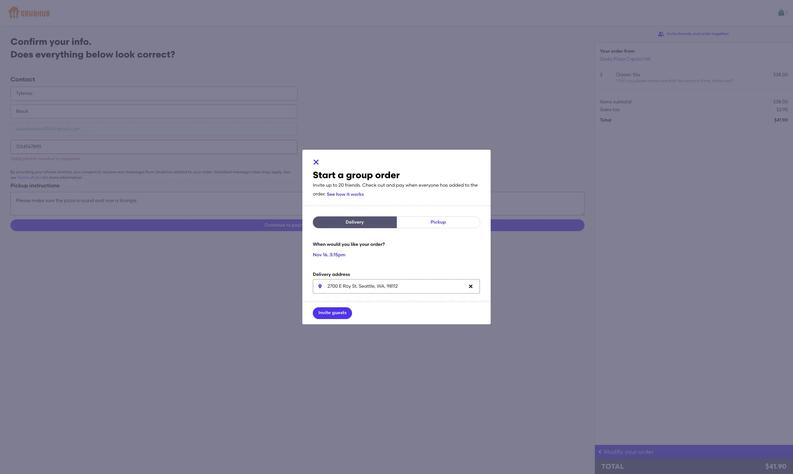 Task type: locate. For each thing, give the bounding box(es) containing it.
and right friends
[[693, 31, 700, 36]]

you down the classic stix
[[627, 79, 634, 83]]

invite for invite guests
[[319, 310, 331, 316]]

sales tax
[[600, 107, 620, 112]]

1 horizontal spatial pickup
[[431, 220, 446, 225]]

phone up terms of use for more information.
[[44, 170, 56, 174]]

1 vertical spatial from
[[146, 170, 155, 174]]

to left receive
[[98, 170, 102, 174]]

1 " from the left
[[616, 79, 618, 83]]

group
[[346, 170, 373, 181]]

pickup instructions
[[10, 182, 60, 189]]

2 vertical spatial invite
[[319, 310, 331, 316]]

start a group order invite up to 20 friends. check out and pay when everyone has added to the order.
[[313, 170, 478, 197]]

order left together
[[701, 31, 712, 36]]

order inside 'start a group order invite up to 20 friends. check out and pay when everyone has added to the order.'
[[375, 170, 400, 181]]

0 horizontal spatial "
[[616, 79, 618, 83]]

how
[[336, 192, 346, 197]]

delivery address
[[313, 272, 350, 277]]

1 horizontal spatial order.
[[313, 192, 326, 197]]

continue to payment method
[[264, 222, 331, 228]]

delivery left address
[[313, 272, 331, 277]]

0 horizontal spatial 2
[[600, 72, 603, 77]]

0 horizontal spatial delivery
[[313, 272, 331, 277]]

there,
[[701, 79, 712, 83]]

0 horizontal spatial order.
[[202, 170, 213, 174]]

Phone telephone field
[[10, 140, 298, 154]]

0 horizontal spatial from
[[146, 170, 155, 174]]

to right related
[[188, 170, 192, 174]]

1 horizontal spatial "
[[732, 79, 734, 83]]

to left 20
[[333, 183, 337, 188]]

capitol
[[626, 56, 643, 62]]

see inside by providing your phone number, you consent to receive text messages from grubhub related to your order. standard message rates may apply. see our
[[284, 170, 291, 174]]

and right "out"
[[386, 183, 395, 188]]

ranch
[[685, 79, 696, 83]]

see inside button
[[327, 192, 335, 197]]

consent
[[82, 170, 97, 174]]

1 vertical spatial and
[[386, 183, 395, 188]]

0 vertical spatial the
[[678, 79, 684, 83]]

1 vertical spatial pickup
[[431, 220, 446, 225]]

to left payment
[[286, 222, 291, 228]]

delivery inside delivery button
[[346, 220, 364, 225]]

1 horizontal spatial you
[[342, 242, 350, 247]]

terms
[[18, 175, 29, 180]]

grubhub
[[155, 170, 172, 174]]

number,
[[57, 170, 73, 174]]

0 vertical spatial you
[[627, 79, 634, 83]]

0 vertical spatial invite
[[667, 31, 678, 36]]

1 vertical spatial phone
[[44, 170, 56, 174]]

0 vertical spatial phone
[[23, 156, 37, 161]]

is right number
[[56, 156, 60, 161]]

subtotal
[[614, 99, 632, 105]]

0 vertical spatial $38.00
[[774, 72, 788, 77]]

$38.00 for $38.00 " can you please make sure that the ranch is there, thank you! "
[[774, 72, 788, 77]]

0 vertical spatial see
[[284, 170, 291, 174]]

0 vertical spatial total
[[600, 117, 611, 123]]

your up use
[[35, 170, 43, 174]]

that
[[669, 79, 677, 83]]

svg image
[[312, 158, 320, 166], [318, 284, 323, 289], [468, 284, 474, 289]]

order. left standard
[[202, 170, 213, 174]]

total down sales
[[600, 117, 611, 123]]

the right the that
[[678, 79, 684, 83]]

the inside 'start a group order invite up to 20 friends. check out and pay when everyone has added to the order.'
[[471, 183, 478, 188]]

phone right valid
[[23, 156, 37, 161]]

order. down start
[[313, 192, 326, 197]]

invite right people icon
[[667, 31, 678, 36]]

0 horizontal spatial is
[[56, 156, 60, 161]]

1 horizontal spatial is
[[697, 79, 700, 83]]

1 horizontal spatial the
[[678, 79, 684, 83]]

from up zeeks pizza capitol hill link
[[624, 48, 635, 54]]

1 vertical spatial order.
[[313, 192, 326, 197]]

1 vertical spatial you
[[74, 170, 81, 174]]

see down up
[[327, 192, 335, 197]]

when
[[406, 183, 418, 188]]

the right added
[[471, 183, 478, 188]]

modify your order
[[604, 448, 654, 456]]

0 horizontal spatial see
[[284, 170, 291, 174]]

pickup inside button
[[431, 220, 446, 225]]

1 $38.00 from the top
[[774, 72, 788, 77]]

invite inside 'start a group order invite up to 20 friends. check out and pay when everyone has added to the order.'
[[313, 183, 325, 188]]

1 vertical spatial invite
[[313, 183, 325, 188]]

phone inside by providing your phone number, you consent to receive text messages from grubhub related to your order. standard message rates may apply. see our
[[44, 170, 56, 174]]

total down modify
[[602, 462, 624, 471]]

pay
[[396, 183, 405, 188]]

1 vertical spatial 2
[[600, 72, 603, 77]]

address
[[332, 272, 350, 277]]

is left there,
[[697, 79, 700, 83]]

start
[[313, 170, 336, 181]]

info.
[[72, 36, 92, 47]]

" down classic
[[616, 79, 618, 83]]

correct?
[[137, 49, 175, 60]]

1 vertical spatial see
[[327, 192, 335, 197]]

valid
[[10, 156, 21, 161]]

method
[[313, 222, 331, 228]]

Search Address search field
[[313, 279, 480, 294]]

invite inside 'button'
[[319, 310, 331, 316]]

order up "out"
[[375, 170, 400, 181]]

Last name text field
[[10, 105, 298, 118]]

0 horizontal spatial the
[[471, 183, 478, 188]]

0 horizontal spatial you
[[74, 170, 81, 174]]

0 vertical spatial is
[[697, 79, 700, 83]]

$38.00 inside $38.00 " can you please make sure that the ranch is there, thank you! "
[[774, 72, 788, 77]]

1 horizontal spatial phone
[[44, 170, 56, 174]]

classic stix
[[616, 72, 641, 77]]

1 vertical spatial delivery
[[313, 272, 331, 277]]

information.
[[60, 175, 83, 180]]

stix
[[633, 72, 641, 77]]

rates
[[251, 170, 261, 174]]

items
[[600, 99, 612, 105]]

order up pizza
[[611, 48, 623, 54]]

$38.00 for $38.00
[[774, 99, 788, 105]]

see right apply.
[[284, 170, 291, 174]]

0 horizontal spatial pickup
[[10, 182, 28, 189]]

1 horizontal spatial delivery
[[346, 220, 364, 225]]

from left "grubhub"
[[146, 170, 155, 174]]

order.
[[202, 170, 213, 174], [313, 192, 326, 197]]

invite friends and order together button
[[658, 28, 729, 40]]

invite left up
[[313, 183, 325, 188]]

guests
[[332, 310, 347, 316]]

" right thank
[[732, 79, 734, 83]]

"
[[616, 79, 618, 83], [732, 79, 734, 83]]

to
[[98, 170, 102, 174], [188, 170, 192, 174], [333, 183, 337, 188], [465, 183, 470, 188], [286, 222, 291, 228]]

delivery up like
[[346, 220, 364, 225]]

and
[[693, 31, 700, 36], [386, 183, 395, 188]]

0 vertical spatial pickup
[[10, 182, 28, 189]]

0 vertical spatial 2
[[786, 10, 788, 15]]

2 horizontal spatial you
[[627, 79, 634, 83]]

invite
[[667, 31, 678, 36], [313, 183, 325, 188], [319, 310, 331, 316]]

0 vertical spatial from
[[624, 48, 635, 54]]

your right related
[[193, 170, 201, 174]]

invite guests button
[[313, 307, 352, 319]]

1 vertical spatial $41.90
[[766, 462, 787, 471]]

is
[[697, 79, 700, 83], [56, 156, 60, 161]]

0 horizontal spatial and
[[386, 183, 395, 188]]

0 vertical spatial delivery
[[346, 220, 364, 225]]

$38.00
[[774, 72, 788, 77], [774, 99, 788, 105]]

1 vertical spatial is
[[56, 156, 60, 161]]

1 horizontal spatial and
[[693, 31, 700, 36]]

0 horizontal spatial phone
[[23, 156, 37, 161]]

out
[[378, 183, 385, 188]]

phone
[[23, 156, 37, 161], [44, 170, 56, 174]]

2 inside button
[[786, 10, 788, 15]]

2 vertical spatial you
[[342, 242, 350, 247]]

order?
[[370, 242, 385, 247]]

0 vertical spatial and
[[693, 31, 700, 36]]

1 horizontal spatial 2
[[786, 10, 788, 15]]

you
[[627, 79, 634, 83], [74, 170, 81, 174], [342, 242, 350, 247]]

friends.
[[345, 183, 361, 188]]

invite inside button
[[667, 31, 678, 36]]

2 $38.00 from the top
[[774, 99, 788, 105]]

1 horizontal spatial from
[[624, 48, 635, 54]]

total
[[600, 117, 611, 123], [602, 462, 624, 471]]

1 vertical spatial $38.00
[[774, 99, 788, 105]]

1 horizontal spatial see
[[327, 192, 335, 197]]

1 vertical spatial the
[[471, 183, 478, 188]]

by providing your phone number, you consent to receive text messages from grubhub related to your order. standard message rates may apply. see our
[[10, 170, 291, 180]]

you up information.
[[74, 170, 81, 174]]

order inside button
[[701, 31, 712, 36]]

invite left guests
[[319, 310, 331, 316]]

you left like
[[342, 242, 350, 247]]

modify
[[604, 448, 623, 456]]

your order from zeeks pizza capitol hill
[[600, 48, 651, 62]]

your up the everything
[[49, 36, 69, 47]]

messages
[[125, 170, 145, 174]]

your
[[49, 36, 69, 47], [35, 170, 43, 174], [193, 170, 201, 174], [360, 242, 369, 247], [625, 448, 637, 456]]

order
[[701, 31, 712, 36], [611, 48, 623, 54], [375, 170, 400, 181], [639, 448, 654, 456]]

from inside by providing your phone number, you consent to receive text messages from grubhub related to your order. standard message rates may apply. see our
[[146, 170, 155, 174]]

everyone
[[419, 183, 439, 188]]

0 vertical spatial order.
[[202, 170, 213, 174]]



Task type: vqa. For each thing, say whether or not it's contained in the screenshot.


Task type: describe. For each thing, give the bounding box(es) containing it.
friends
[[679, 31, 692, 36]]

hill
[[644, 56, 651, 62]]

to right added
[[465, 183, 470, 188]]

16,
[[323, 252, 329, 258]]

and inside button
[[693, 31, 700, 36]]

and inside 'start a group order invite up to 20 friends. check out and pay when everyone has added to the order.'
[[386, 183, 395, 188]]

1 vertical spatial total
[[602, 462, 624, 471]]

from inside your order from zeeks pizza capitol hill
[[624, 48, 635, 54]]

providing
[[16, 170, 34, 174]]

0 vertical spatial $41.90
[[775, 117, 788, 123]]

terms of use for more information.
[[18, 175, 83, 180]]

you!
[[724, 79, 732, 83]]

to inside button
[[286, 222, 291, 228]]

valid phone number is required
[[10, 156, 79, 161]]

a
[[338, 170, 344, 181]]

can
[[618, 79, 626, 83]]

continue
[[264, 222, 285, 228]]

delivery for delivery address
[[313, 272, 331, 277]]

your inside confirm your info. does everything below look correct?
[[49, 36, 69, 47]]

terms of use link
[[18, 175, 42, 180]]

apply.
[[271, 170, 283, 174]]

by
[[10, 170, 15, 174]]

delivery button
[[313, 217, 397, 228]]

has
[[440, 183, 448, 188]]

our
[[10, 175, 17, 180]]

zeeks
[[600, 56, 613, 62]]

3:15pm
[[330, 252, 346, 258]]

instructions
[[29, 182, 60, 189]]

check
[[362, 183, 377, 188]]

zeeks pizza capitol hill link
[[600, 56, 651, 62]]

works
[[351, 192, 364, 197]]

order inside your order from zeeks pizza capitol hill
[[611, 48, 623, 54]]

continue to payment method button
[[10, 220, 585, 231]]

below
[[86, 49, 113, 60]]

First name text field
[[10, 87, 298, 101]]

contact
[[10, 76, 35, 83]]

pickup for pickup instructions
[[10, 182, 28, 189]]

invite for invite friends and order together
[[667, 31, 678, 36]]

everything
[[35, 49, 84, 60]]

standard
[[214, 170, 232, 174]]

like
[[351, 242, 359, 247]]

when
[[313, 242, 326, 247]]

your right modify
[[625, 448, 637, 456]]

$38.00 " can you please make sure that the ranch is there, thank you! "
[[616, 72, 788, 83]]

required
[[61, 156, 79, 161]]

together
[[713, 31, 729, 36]]

for
[[43, 175, 48, 180]]

items subtotal
[[600, 99, 632, 105]]

look
[[116, 49, 135, 60]]

classic
[[616, 72, 632, 77]]

pickup for pickup
[[431, 220, 446, 225]]

is inside $38.00 " can you please make sure that the ranch is there, thank you! "
[[697, 79, 700, 83]]

pickup button
[[397, 217, 480, 228]]

it
[[347, 192, 350, 197]]

related
[[173, 170, 187, 174]]

valid phone number is required alert
[[10, 156, 79, 161]]

your right like
[[360, 242, 369, 247]]

order right modify
[[639, 448, 654, 456]]

sure
[[660, 79, 668, 83]]

use
[[35, 175, 42, 180]]

text
[[117, 170, 125, 174]]

tax
[[613, 107, 620, 112]]

invite guests
[[319, 310, 347, 316]]

does
[[10, 49, 33, 60]]

more
[[49, 175, 59, 180]]

pizza
[[614, 56, 625, 62]]

delivery for delivery
[[346, 220, 364, 225]]

nov 16, 3:15pm button
[[313, 249, 346, 261]]

may
[[262, 170, 270, 174]]

up
[[326, 183, 332, 188]]

order. inside 'start a group order invite up to 20 friends. check out and pay when everyone has added to the order.'
[[313, 192, 326, 197]]

the inside $38.00 " can you please make sure that the ranch is there, thank you! "
[[678, 79, 684, 83]]

receive
[[103, 170, 116, 174]]

people icon image
[[658, 31, 664, 37]]

$3.90
[[777, 107, 788, 112]]

2 " from the left
[[732, 79, 734, 83]]

main navigation navigation
[[0, 0, 793, 26]]

nov 16, 3:15pm
[[313, 252, 346, 258]]

see how it works button
[[327, 189, 364, 201]]

20
[[339, 183, 344, 188]]

of
[[30, 175, 34, 180]]

number
[[38, 156, 55, 161]]

Pickup instructions text field
[[10, 192, 585, 216]]

you inside by providing your phone number, you consent to receive text messages from grubhub related to your order. standard message rates may apply. see our
[[74, 170, 81, 174]]

you inside $38.00 " can you please make sure that the ranch is there, thank you! "
[[627, 79, 634, 83]]

2 button
[[778, 7, 788, 19]]

payment
[[292, 222, 312, 228]]

order. inside by providing your phone number, you consent to receive text messages from grubhub related to your order. standard message rates may apply. see our
[[202, 170, 213, 174]]

message
[[233, 170, 250, 174]]

would
[[327, 242, 341, 247]]

nov
[[313, 252, 322, 258]]

your
[[600, 48, 610, 54]]

confirm
[[10, 36, 47, 47]]

please
[[634, 79, 647, 83]]

when would you like your order?
[[313, 242, 385, 247]]

make
[[648, 79, 659, 83]]

confirm your info. does everything below look correct?
[[10, 36, 175, 60]]

sales
[[600, 107, 612, 112]]



